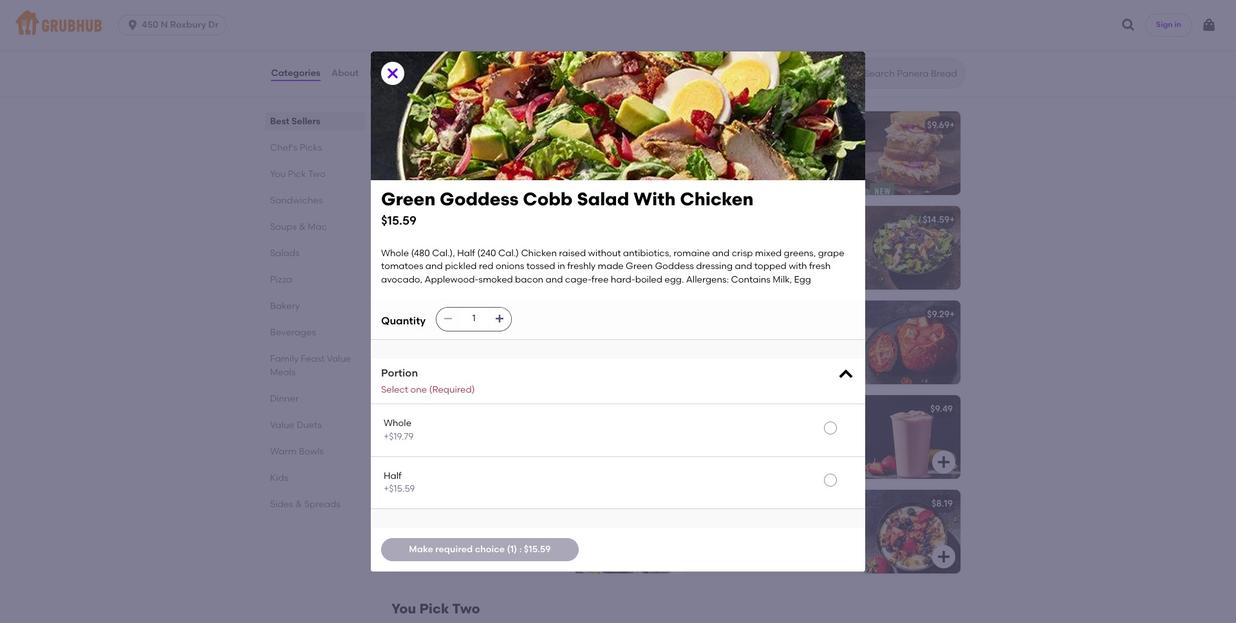 Task type: locate. For each thing, give the bounding box(es) containing it.
half up pickled
[[457, 248, 475, 259]]

& left 'mac'
[[299, 222, 306, 233]]

yogurt up pecan on the right of the page
[[757, 517, 785, 528]]

allergens: inside 250 cal. a mix of fruit purees and juice concentrates, blended with a banana and plain greek yogurt and ice. allergens: contains milk
[[708, 462, 751, 473]]

contains down plain
[[753, 462, 793, 473]]

1 vertical spatial fresh
[[787, 543, 808, 554]]

:
[[520, 545, 522, 555]]

green inside button
[[402, 309, 429, 320]]

1 vertical spatial with
[[527, 309, 548, 320]]

chicken up 'romaine'
[[680, 188, 754, 210]]

Input item quantity number field
[[460, 308, 488, 331]]

goddess inside whole (480 cal.), half (240 cal.) chicken raised without antibiotics, romaine and crisp mixed greens, grape tomatoes and pickled red onions tossed in freshly made green goddess dressing and topped with fresh avocado, applewood-smoked bacon and cage-free hard-boiled egg. allergens: contains milk, egg
[[656, 261, 694, 272]]

salad inside green goddess cobb salad with chicken $15.59
[[577, 188, 630, 210]]

green goddess cobb salad with chicken image
[[576, 301, 673, 385]]

0 horizontal spatial you pick two
[[271, 169, 326, 180]]

0 horizontal spatial yogurt
[[757, 517, 785, 528]]

egg down required
[[443, 556, 460, 567]]

$14.59 +
[[923, 215, 956, 226]]

1 vertical spatial milk,
[[422, 556, 441, 567]]

green inside green goddess cobb salad with chicken $15.59
[[381, 188, 436, 210]]

250 up the maple
[[691, 517, 707, 528]]

contains inside whole (480 cal.), half (240 cal.) chicken raised without antibiotics, romaine and crisp mixed greens, grape tomatoes and pickled red onions tossed in freshly made green goddess dressing and topped with fresh avocado, applewood-smoked bacon and cage-free hard-boiled egg. allergens: contains milk, egg
[[732, 274, 771, 285]]

green for green goddess caprese melt – toasted baguette
[[402, 215, 429, 226]]

about
[[332, 68, 359, 78]]

value up warm
[[271, 420, 295, 431]]

1 horizontal spatial new
[[691, 120, 711, 131]]

2 new from the left
[[691, 120, 711, 131]]

1 horizontal spatial with
[[634, 188, 676, 210]]

2 vertical spatial milk,
[[777, 569, 797, 580]]

1 vertical spatial &
[[296, 499, 303, 510]]

green goddess cobb salad with chicken button
[[394, 301, 673, 385]]

contains down sweet on the left bottom
[[486, 543, 526, 554]]

you pick two up sandwiches
[[271, 169, 326, 180]]

0 horizontal spatial chef's picks
[[271, 142, 322, 153]]

whole
[[691, 543, 716, 554]]

chicken down the cage-
[[550, 309, 587, 320]]

$15.59 inside green goddess cobb salad with chicken $15.59
[[381, 213, 417, 228]]

cobb inside green goddess cobb salad with chicken $15.59
[[523, 188, 573, 210]]

0 horizontal spatial greek
[[691, 499, 717, 510]]

new left southwest
[[691, 120, 711, 131]]

yogurt up milk
[[799, 449, 828, 459]]

two down required
[[452, 601, 481, 617]]

1 vertical spatial you pick two
[[392, 601, 481, 617]]

0 vertical spatial topped
[[755, 261, 787, 272]]

chef's picks up bacon
[[392, 81, 475, 98]]

1 horizontal spatial egg
[[795, 274, 812, 285]]

bacon
[[424, 120, 453, 131]]

you pick two down the soy,
[[392, 601, 481, 617]]

half +$15.59
[[384, 471, 415, 495]]

half up +$15.59
[[384, 471, 402, 482]]

one
[[411, 384, 427, 395]]

0 vertical spatial whole
[[381, 248, 409, 259]]

chef's picks
[[392, 81, 475, 98], [271, 142, 322, 153]]

0 vertical spatial in
[[1175, 20, 1182, 29]]

2 horizontal spatial greek
[[771, 449, 797, 459]]

2 $9.69 + from the left
[[928, 120, 956, 131]]

new southwest chicken melt image
[[865, 112, 961, 195]]

green goddess cobb salad with chicken
[[402, 309, 587, 320]]

$9.69 +
[[639, 120, 667, 131], [928, 120, 956, 131]]

dressing
[[697, 261, 733, 272]]

portion
[[381, 367, 418, 379]]

goddess down applewood-
[[431, 309, 470, 320]]

$9.29
[[928, 309, 950, 320], [639, 404, 662, 415]]

whole up +$19.79
[[384, 418, 412, 429]]

salad for green goddess cobb salad with chicken $15.59
[[577, 188, 630, 210]]

0 vertical spatial value
[[327, 354, 352, 365]]

butter
[[721, 530, 748, 541]]

greek yogurt with mixed berries parfait
[[691, 499, 865, 510]]

oats,
[[744, 543, 765, 554]]

avocado
[[455, 120, 495, 131]]

with for green goddess cobb salad with chicken
[[527, 309, 548, 320]]

cal. up the maple
[[709, 517, 726, 528]]

1 horizontal spatial topped
[[755, 261, 787, 272]]

2 250 from the top
[[691, 517, 707, 528]]

green inside 'button'
[[402, 215, 429, 226]]

salad inside button
[[500, 309, 525, 320]]

0 vertical spatial milk,
[[773, 274, 793, 285]]

topped up candies.
[[402, 530, 434, 541]]

freshly
[[440, 517, 470, 528]]

avocado,
[[381, 274, 423, 285]]

$15.59 up (480
[[381, 213, 417, 228]]

and
[[713, 248, 730, 259], [426, 261, 443, 272], [735, 261, 753, 272], [546, 274, 563, 285], [817, 422, 834, 433], [728, 449, 745, 459], [830, 449, 847, 459], [767, 543, 785, 554], [747, 556, 764, 567]]

pick down make
[[420, 601, 449, 617]]

0 vertical spatial fresh
[[810, 261, 831, 272]]

juice
[[691, 435, 711, 446]]

0 horizontal spatial $9.69
[[639, 120, 662, 131]]

480 cal. freshly baked sugar cookie topped with semi-sweet chocolate candies. allergens: contains wheat, soy, milk, egg
[[402, 517, 559, 567]]

1 vertical spatial salad
[[500, 309, 525, 320]]

whole up tomatoes
[[381, 248, 409, 259]]

allergens: down dressing
[[687, 274, 729, 285]]

and down the a
[[830, 449, 847, 459]]

2 $9.69 from the left
[[928, 120, 950, 131]]

0 horizontal spatial in
[[558, 261, 566, 272]]

& for sides
[[296, 499, 303, 510]]

250 for 250 cal. greek yogurt with honey, maple butter pecan granola with whole grain oats, and fresh strawberries and blueberries. allergens: contains milk, tree nuts
[[691, 517, 707, 528]]

mix
[[737, 422, 753, 433]]

whole inside whole (480 cal.), half (240 cal.) chicken raised without antibiotics, romaine and crisp mixed greens, grape tomatoes and pickled red onions tossed in freshly made green goddess dressing and topped with fresh avocado, applewood-smoked bacon and cage-free hard-boiled egg. allergens: contains milk, egg
[[381, 248, 409, 259]]

1 horizontal spatial $9.29
[[928, 309, 950, 320]]

svg image
[[1122, 17, 1137, 33], [126, 19, 139, 32], [385, 65, 401, 81], [937, 550, 952, 565]]

salad up baguette
[[577, 188, 630, 210]]

0 horizontal spatial $15.59
[[381, 213, 417, 228]]

svg image right "about"
[[385, 65, 401, 81]]

0 vertical spatial cobb
[[523, 188, 573, 210]]

value right feast
[[327, 354, 352, 365]]

goddess inside green goddess cobb salad with chicken $15.59
[[440, 188, 519, 210]]

+ for new bacon avocado melt
[[950, 120, 956, 131]]

new left bacon
[[402, 120, 422, 131]]

$15.59 down chocolate
[[524, 545, 551, 555]]

1 vertical spatial half
[[384, 471, 402, 482]]

allergens: down semi-
[[441, 543, 484, 554]]

categories
[[271, 68, 321, 78]]

with up granola
[[787, 517, 806, 528]]

whole inside whole +$19.79
[[384, 418, 412, 429]]

1 vertical spatial $9.29
[[639, 404, 662, 415]]

pick
[[289, 169, 307, 180], [420, 601, 449, 617]]

cobb inside button
[[473, 309, 497, 320]]

milk, inside whole (480 cal.), half (240 cal.) chicken raised without antibiotics, romaine and crisp mixed greens, grape tomatoes and pickled red onions tossed in freshly made green goddess dressing and topped with fresh avocado, applewood-smoked bacon and cage-free hard-boiled egg. allergens: contains milk, egg
[[773, 274, 793, 285]]

1 horizontal spatial in
[[1175, 20, 1182, 29]]

goddess up cal.),
[[431, 215, 470, 226]]

cobb up toasted
[[523, 188, 573, 210]]

candy
[[402, 499, 432, 510]]

milk, down make
[[422, 556, 441, 567]]

with down honey,
[[817, 530, 835, 541]]

250 inside 250 cal. a mix of fruit purees and juice concentrates, blended with a banana and plain greek yogurt and ice. allergens: contains milk
[[691, 422, 707, 433]]

chef's down reviews
[[392, 81, 435, 98]]

milk, inside 480 cal. freshly baked sugar cookie topped with semi-sweet chocolate candies. allergens: contains wheat, soy, milk, egg
[[422, 556, 441, 567]]

1 horizontal spatial $9.69 +
[[928, 120, 956, 131]]

green for green goddess cobb salad with chicken
[[402, 309, 429, 320]]

topped inside 480 cal. freshly baked sugar cookie topped with semi-sweet chocolate candies. allergens: contains wheat, soy, milk, egg
[[402, 530, 434, 541]]

svg image inside main navigation navigation
[[1202, 17, 1218, 33]]

2 vertical spatial with
[[750, 499, 771, 510]]

0 vertical spatial you pick two
[[271, 169, 326, 180]]

allergens: inside 480 cal. freshly baked sugar cookie topped with semi-sweet chocolate candies. allergens: contains wheat, soy, milk, egg
[[441, 543, 484, 554]]

cal. inside 250 cal. greek yogurt with honey, maple butter pecan granola with whole grain oats, and fresh strawberries and blueberries. allergens: contains milk, tree nuts
[[709, 517, 726, 528]]

and down cal.),
[[426, 261, 443, 272]]

pizza
[[271, 274, 293, 285]]

goddess
[[440, 188, 519, 210], [431, 215, 470, 226], [656, 261, 694, 272], [431, 309, 470, 320]]

0 horizontal spatial salad
[[500, 309, 525, 320]]

pick up sandwiches
[[289, 169, 307, 180]]

250 up "juice"
[[691, 422, 707, 433]]

romaine
[[674, 248, 711, 259]]

with left mixed
[[750, 499, 771, 510]]

svg image left sign
[[1122, 17, 1137, 33]]

1 vertical spatial topped
[[402, 530, 434, 541]]

1 horizontal spatial you pick two
[[392, 601, 481, 617]]

0 vertical spatial $15.59
[[381, 213, 417, 228]]

1 horizontal spatial $15.59
[[524, 545, 551, 555]]

chicken inside green goddess cobb salad with chicken $15.59
[[680, 188, 754, 210]]

feast
[[301, 354, 325, 365]]

$9.69 for new bacon avocado melt
[[639, 120, 662, 131]]

with inside 480 cal. freshly baked sugar cookie topped with semi-sweet chocolate candies. allergens: contains wheat, soy, milk, egg
[[436, 530, 455, 541]]

1 vertical spatial pick
[[420, 601, 449, 617]]

family
[[271, 354, 299, 365]]

in down raised
[[558, 261, 566, 272]]

new for new bacon avocado melt
[[402, 120, 422, 131]]

with down greens,
[[789, 261, 808, 272]]

yogurt inside 250 cal. greek yogurt with honey, maple butter pecan granola with whole grain oats, and fresh strawberries and blueberries. allergens: contains milk, tree nuts
[[757, 517, 785, 528]]

1 250 from the top
[[691, 422, 707, 433]]

make
[[409, 545, 433, 555]]

with inside button
[[527, 309, 548, 320]]

greek inside 250 cal. greek yogurt with honey, maple butter pecan granola with whole grain oats, and fresh strawberries and blueberries. allergens: contains milk, tree nuts
[[728, 517, 755, 528]]

half
[[457, 248, 475, 259], [384, 471, 402, 482]]

cobb down smoked
[[473, 309, 497, 320]]

1 vertical spatial chef's
[[271, 142, 298, 153]]

onions
[[496, 261, 525, 272]]

0 horizontal spatial cobb
[[473, 309, 497, 320]]

salad right 'input item quantity' number field on the left of the page
[[500, 309, 525, 320]]

green
[[381, 188, 436, 210], [402, 215, 429, 226], [626, 261, 653, 272], [402, 309, 429, 320]]

egg down greens,
[[795, 274, 812, 285]]

cal. inside 480 cal. freshly baked sugar cookie topped with semi-sweet chocolate candies. allergens: contains wheat, soy, milk, egg
[[420, 517, 438, 528]]

$9.69 + for new bacon avocado melt
[[639, 120, 667, 131]]

0 vertical spatial $9.29 +
[[928, 309, 956, 320]]

you down the soy,
[[392, 601, 416, 617]]

0 horizontal spatial half
[[384, 471, 402, 482]]

honey,
[[808, 517, 837, 528]]

ice.
[[691, 462, 706, 473]]

with
[[789, 261, 808, 272], [815, 435, 833, 446], [787, 517, 806, 528], [436, 530, 455, 541], [817, 530, 835, 541]]

two up sandwiches
[[309, 169, 326, 180]]

with down freshly
[[436, 530, 455, 541]]

0 horizontal spatial $9.69 +
[[639, 120, 667, 131]]

svg image
[[1202, 17, 1218, 33], [443, 314, 454, 324], [495, 314, 505, 324], [838, 366, 856, 384], [937, 455, 952, 471]]

goddess for green goddess cobb salad with chicken $15.59
[[440, 188, 519, 210]]

1 horizontal spatial chef's picks
[[392, 81, 475, 98]]

milk
[[795, 462, 812, 473]]

fresh down granola
[[787, 543, 808, 554]]

0 vertical spatial picks
[[438, 81, 475, 98]]

milk, down blueberries.
[[777, 569, 797, 580]]

goddess inside button
[[431, 309, 470, 320]]

0 horizontal spatial two
[[309, 169, 326, 180]]

soup
[[482, 404, 505, 415]]

fruit
[[766, 422, 783, 433]]

in
[[1175, 20, 1182, 29], [558, 261, 566, 272]]

with down the bacon
[[527, 309, 548, 320]]

$9.69 for new southwest chicken melt
[[928, 120, 950, 131]]

450
[[142, 19, 159, 30]]

value duets
[[271, 420, 322, 431]]

crisp
[[732, 248, 753, 259]]

0 vertical spatial &
[[299, 222, 306, 233]]

southwest caesar salad with chicken image
[[865, 206, 961, 290]]

1 $9.69 + from the left
[[639, 120, 667, 131]]

picks up new bacon avocado melt in the top left of the page
[[438, 81, 475, 98]]

green for green goddess cobb salad with chicken $15.59
[[381, 188, 436, 210]]

categories button
[[271, 50, 321, 97]]

milk, down mixed
[[773, 274, 793, 285]]

goddess up egg.
[[656, 261, 694, 272]]

half inside whole (480 cal.), half (240 cal.) chicken raised without antibiotics, romaine and crisp mixed greens, grape tomatoes and pickled red onions tossed in freshly made green goddess dressing and topped with fresh avocado, applewood-smoked bacon and cage-free hard-boiled egg. allergens: contains milk, egg
[[457, 248, 475, 259]]

1 new from the left
[[402, 120, 422, 131]]

2 horizontal spatial with
[[750, 499, 771, 510]]

cal. for greek
[[709, 517, 726, 528]]

smoothie
[[779, 404, 821, 415]]

cal.
[[709, 422, 726, 433], [420, 517, 438, 528], [709, 517, 726, 528]]

0 vertical spatial greek
[[771, 449, 797, 459]]

0 vertical spatial with
[[634, 188, 676, 210]]

contains down crisp
[[732, 274, 771, 285]]

chicken inside green goddess cobb salad with chicken button
[[550, 309, 587, 320]]

0 vertical spatial salad
[[577, 188, 630, 210]]

$9.69
[[639, 120, 662, 131], [928, 120, 950, 131]]

0 horizontal spatial $9.29 +
[[639, 404, 667, 415]]

1 vertical spatial 250
[[691, 517, 707, 528]]

strawberries
[[691, 556, 745, 567]]

1 horizontal spatial $9.29 +
[[928, 309, 956, 320]]

fresh down grape
[[810, 261, 831, 272]]

0 horizontal spatial chef's
[[271, 142, 298, 153]]

1 horizontal spatial $9.69
[[928, 120, 950, 131]]

strawberry banana smoothie image
[[865, 396, 961, 480]]

salad for green goddess cobb salad with chicken
[[500, 309, 525, 320]]

svg image left 450
[[126, 19, 139, 32]]

chicken up tossed
[[521, 248, 557, 259]]

1 $9.69 from the left
[[639, 120, 662, 131]]

melt for chicken
[[800, 120, 819, 131]]

melt inside 'button'
[[513, 215, 532, 226]]

0 vertical spatial pick
[[289, 169, 307, 180]]

chicken inside whole (480 cal.), half (240 cal.) chicken raised without antibiotics, romaine and crisp mixed greens, grape tomatoes and pickled red onions tossed in freshly made green goddess dressing and topped with fresh avocado, applewood-smoked bacon and cage-free hard-boiled egg. allergens: contains milk, egg
[[521, 248, 557, 259]]

of
[[755, 422, 763, 433]]

with inside green goddess cobb salad with chicken $15.59
[[634, 188, 676, 210]]

1 vertical spatial value
[[271, 420, 295, 431]]

250 inside 250 cal. greek yogurt with honey, maple butter pecan granola with whole grain oats, and fresh strawberries and blueberries. allergens: contains milk, tree nuts
[[691, 517, 707, 528]]

0 horizontal spatial fresh
[[787, 543, 808, 554]]

whole +$19.79
[[384, 418, 414, 442]]

1 vertical spatial picks
[[300, 142, 322, 153]]

0 vertical spatial egg
[[795, 274, 812, 285]]

chef's picks down the best sellers
[[271, 142, 322, 153]]

cal. inside 250 cal. a mix of fruit purees and juice concentrates, blended with a banana and plain greek yogurt and ice. allergens: contains milk
[[709, 422, 726, 433]]

0 horizontal spatial picks
[[300, 142, 322, 153]]

with left the a
[[815, 435, 833, 446]]

1 horizontal spatial salad
[[577, 188, 630, 210]]

0 horizontal spatial pick
[[289, 169, 307, 180]]

greek down blended
[[771, 449, 797, 459]]

1 vertical spatial egg
[[443, 556, 460, 567]]

value
[[327, 354, 352, 365], [271, 420, 295, 431]]

0 horizontal spatial egg
[[443, 556, 460, 567]]

$9.49
[[931, 404, 953, 415]]

in right sign
[[1175, 20, 1182, 29]]

1 vertical spatial chef's picks
[[271, 142, 322, 153]]

0 horizontal spatial $9.29
[[639, 404, 662, 415]]

fresh inside 250 cal. greek yogurt with honey, maple butter pecan granola with whole grain oats, and fresh strawberries and blueberries. allergens: contains milk, tree nuts
[[787, 543, 808, 554]]

cal. down candy cookie
[[420, 517, 438, 528]]

greek left yogurt
[[691, 499, 717, 510]]

1 vertical spatial $9.29 +
[[639, 404, 667, 415]]

0 horizontal spatial new
[[402, 120, 422, 131]]

$14.59
[[923, 215, 950, 226]]

picks down sellers
[[300, 142, 322, 153]]

0 vertical spatial you
[[271, 169, 286, 180]]

0 horizontal spatial topped
[[402, 530, 434, 541]]

0 vertical spatial yogurt
[[799, 449, 828, 459]]

chef's
[[392, 81, 435, 98], [271, 142, 298, 153]]

with up the antibiotics,
[[634, 188, 676, 210]]

chocolate
[[509, 530, 553, 541]]

2 vertical spatial greek
[[728, 517, 755, 528]]

cobb
[[523, 188, 573, 210], [473, 309, 497, 320]]

cheddar
[[441, 404, 480, 415]]

contains inside 250 cal. a mix of fruit purees and juice concentrates, blended with a banana and plain greek yogurt and ice. allergens: contains milk
[[753, 462, 793, 473]]

and down concentrates, in the bottom of the page
[[728, 449, 745, 459]]

allergens: inside whole (480 cal.), half (240 cal.) chicken raised without antibiotics, romaine and crisp mixed greens, grape tomatoes and pickled red onions tossed in freshly made green goddess dressing and topped with fresh avocado, applewood-smoked bacon and cage-free hard-boiled egg. allergens: contains milk, egg
[[687, 274, 729, 285]]

new bacon avocado melt image
[[576, 112, 673, 195]]

1 horizontal spatial yogurt
[[799, 449, 828, 459]]

greek up butter
[[728, 517, 755, 528]]

allergens: down strawberries
[[691, 569, 733, 580]]

whole for whole (480 cal.), half (240 cal.) chicken raised without antibiotics, romaine and crisp mixed greens, grape tomatoes and pickled red onions tossed in freshly made green goddess dressing and topped with fresh avocado, applewood-smoked bacon and cage-free hard-boiled egg. allergens: contains milk, egg
[[381, 248, 409, 259]]

1 horizontal spatial half
[[457, 248, 475, 259]]

1 horizontal spatial cobb
[[523, 188, 573, 210]]

0 vertical spatial half
[[457, 248, 475, 259]]

1 vertical spatial you
[[392, 601, 416, 617]]

goddess for green goddess cobb salad with chicken
[[431, 309, 470, 320]]

salads
[[271, 248, 300, 259]]

broccoli cheddar soup image
[[576, 396, 673, 480]]

green goddess caprese melt – toasted baguette image
[[576, 206, 673, 290]]

topped down mixed
[[755, 261, 787, 272]]

and down crisp
[[735, 261, 753, 272]]

greek inside 250 cal. a mix of fruit purees and juice concentrates, blended with a banana and plain greek yogurt and ice. allergens: contains milk
[[771, 449, 797, 459]]

goddess up caprese
[[440, 188, 519, 210]]

Search Panera Bread search field
[[863, 68, 962, 80]]

0 vertical spatial chef's
[[392, 81, 435, 98]]

yogurt
[[799, 449, 828, 459], [757, 517, 785, 528]]

0 vertical spatial 250
[[691, 422, 707, 433]]

1 horizontal spatial chef's
[[392, 81, 435, 98]]

main navigation navigation
[[0, 0, 1237, 50]]

goddess inside 'button'
[[431, 215, 470, 226]]

with inside 250 cal. a mix of fruit purees and juice concentrates, blended with a banana and plain greek yogurt and ice. allergens: contains milk
[[815, 435, 833, 446]]

picks
[[438, 81, 475, 98], [300, 142, 322, 153]]

kids
[[271, 473, 289, 484]]

1 vertical spatial whole
[[384, 418, 412, 429]]

chef's down best on the top left of the page
[[271, 142, 298, 153]]

0 horizontal spatial with
[[527, 309, 548, 320]]

& right sides
[[296, 499, 303, 510]]

1 vertical spatial in
[[558, 261, 566, 272]]

1 horizontal spatial greek
[[728, 517, 755, 528]]

red
[[479, 261, 494, 272]]

allergens:
[[687, 274, 729, 285], [708, 462, 751, 473], [441, 543, 484, 554], [691, 569, 733, 580]]

allergens: down banana at the right of the page
[[708, 462, 751, 473]]

nuts
[[820, 569, 840, 580]]

cal. left a
[[709, 422, 726, 433]]

+
[[662, 120, 667, 131], [950, 120, 956, 131], [950, 215, 956, 226], [950, 309, 956, 320], [662, 404, 667, 415]]

banana
[[742, 404, 777, 415]]

1 horizontal spatial two
[[452, 601, 481, 617]]

1 horizontal spatial fresh
[[810, 261, 831, 272]]

free
[[592, 274, 609, 285]]

1 horizontal spatial value
[[327, 354, 352, 365]]

you up sandwiches
[[271, 169, 286, 180]]

1 vertical spatial cobb
[[473, 309, 497, 320]]

$5.39
[[642, 499, 665, 510]]

contains down oats,
[[736, 569, 775, 580]]

search icon image
[[844, 66, 859, 81]]



Task type: vqa. For each thing, say whether or not it's contained in the screenshot.
Cafe Yumm! - Pearl Street image
no



Task type: describe. For each thing, give the bounding box(es) containing it.
contains inside 480 cal. freshly baked sugar cookie topped with semi-sweet chocolate candies. allergens: contains wheat, soy, milk, egg
[[486, 543, 526, 554]]

new for new southwest chicken melt
[[691, 120, 711, 131]]

cal. for a
[[709, 422, 726, 433]]

creamy tomato soup image
[[865, 301, 961, 385]]

about button
[[331, 50, 360, 97]]

made
[[598, 261, 624, 272]]

and down pecan on the right of the page
[[767, 543, 785, 554]]

best
[[271, 116, 290, 127]]

0 horizontal spatial you
[[271, 169, 286, 180]]

egg inside whole (480 cal.), half (240 cal.) chicken raised without antibiotics, romaine and crisp mixed greens, grape tomatoes and pickled red onions tossed in freshly made green goddess dressing and topped with fresh avocado, applewood-smoked bacon and cage-free hard-boiled egg. allergens: contains milk, egg
[[795, 274, 812, 285]]

greek yogurt with mixed berries parfait image
[[865, 490, 961, 574]]

egg inside 480 cal. freshly baked sugar cookie topped with semi-sweet chocolate candies. allergens: contains wheat, soy, milk, egg
[[443, 556, 460, 567]]

tree
[[799, 569, 817, 580]]

baked
[[472, 517, 500, 528]]

milk, inside 250 cal. greek yogurt with honey, maple butter pecan granola with whole grain oats, and fresh strawberries and blueberries. allergens: contains milk, tree nuts
[[777, 569, 797, 580]]

1 horizontal spatial picks
[[438, 81, 475, 98]]

cal. for freshly
[[420, 517, 438, 528]]

cobb for green goddess cobb salad with chicken $15.59
[[523, 188, 573, 210]]

sign
[[1157, 20, 1174, 29]]

baguette
[[579, 215, 620, 226]]

in inside whole (480 cal.), half (240 cal.) chicken raised without antibiotics, romaine and crisp mixed greens, grape tomatoes and pickled red onions tossed in freshly made green goddess dressing and topped with fresh avocado, applewood-smoked bacon and cage-free hard-boiled egg. allergens: contains milk, egg
[[558, 261, 566, 272]]

n
[[161, 19, 168, 30]]

concentrates,
[[713, 435, 774, 446]]

with inside whole (480 cal.), half (240 cal.) chicken raised without antibiotics, romaine and crisp mixed greens, grape tomatoes and pickled red onions tossed in freshly made green goddess dressing and topped with fresh avocado, applewood-smoked bacon and cage-free hard-boiled egg. allergens: contains milk, egg
[[789, 261, 808, 272]]

contains inside 250 cal. greek yogurt with honey, maple butter pecan granola with whole grain oats, and fresh strawberries and blueberries. allergens: contains milk, tree nuts
[[736, 569, 775, 580]]

soups & mac
[[271, 222, 328, 233]]

hard-
[[611, 274, 636, 285]]

soy,
[[402, 556, 420, 567]]

yogurt inside 250 cal. a mix of fruit purees and juice concentrates, blended with a banana and plain greek yogurt and ice. allergens: contains milk
[[799, 449, 828, 459]]

maple
[[691, 530, 719, 541]]

blueberries.
[[766, 556, 817, 567]]

strawberry
[[691, 404, 740, 415]]

in inside button
[[1175, 20, 1182, 29]]

& for soups
[[299, 222, 306, 233]]

cobb for green goddess cobb salad with chicken
[[473, 309, 497, 320]]

svg image inside 450 n roxbury dr button
[[126, 19, 139, 32]]

dr
[[208, 19, 219, 30]]

candy cookie image
[[576, 490, 673, 574]]

tomatoes
[[381, 261, 424, 272]]

greens,
[[784, 248, 816, 259]]

sugar
[[502, 517, 527, 528]]

+ for green goddess cobb salad with chicken
[[950, 309, 956, 320]]

quantity
[[381, 315, 426, 327]]

cal.),
[[432, 248, 455, 259]]

250 for 250 cal. a mix of fruit purees and juice concentrates, blended with a banana and plain greek yogurt and ice. allergens: contains milk
[[691, 422, 707, 433]]

green inside whole (480 cal.), half (240 cal.) chicken raised without antibiotics, romaine and crisp mixed greens, grape tomatoes and pickled red onions tossed in freshly made green goddess dressing and topped with fresh avocado, applewood-smoked bacon and cage-free hard-boiled egg. allergens: contains milk, egg
[[626, 261, 653, 272]]

melt for avocado
[[497, 120, 516, 131]]

1 horizontal spatial pick
[[420, 601, 449, 617]]

whole for whole +$19.79
[[384, 418, 412, 429]]

0 horizontal spatial value
[[271, 420, 295, 431]]

cage-
[[566, 274, 592, 285]]

+$19.79
[[384, 431, 414, 442]]

boiled
[[636, 274, 663, 285]]

banana
[[691, 449, 725, 459]]

cookie
[[434, 499, 465, 510]]

sign in
[[1157, 20, 1182, 29]]

warm
[[271, 446, 297, 457]]

sandwiches
[[271, 195, 323, 206]]

required
[[436, 545, 473, 555]]

meals
[[271, 367, 296, 378]]

+ for green goddess caprese melt – toasted baguette
[[950, 215, 956, 226]]

topped inside whole (480 cal.), half (240 cal.) chicken raised without antibiotics, romaine and crisp mixed greens, grape tomatoes and pickled red onions tossed in freshly made green goddess dressing and topped with fresh avocado, applewood-smoked bacon and cage-free hard-boiled egg. allergens: contains milk, egg
[[755, 261, 787, 272]]

granola
[[780, 530, 815, 541]]

$9.69 + for new southwest chicken melt
[[928, 120, 956, 131]]

250 cal. a mix of fruit purees and juice concentrates, blended with a banana and plain greek yogurt and ice. allergens: contains milk
[[691, 422, 847, 473]]

dinner
[[271, 394, 299, 405]]

(480
[[411, 248, 430, 259]]

with for green goddess cobb salad with chicken $15.59
[[634, 188, 676, 210]]

green goddess cobb salad with chicken $15.59
[[381, 188, 754, 228]]

sides & spreads
[[271, 499, 341, 510]]

fresh inside whole (480 cal.), half (240 cal.) chicken raised without antibiotics, romaine and crisp mixed greens, grape tomatoes and pickled red onions tossed in freshly made green goddess dressing and topped with fresh avocado, applewood-smoked bacon and cage-free hard-boiled egg. allergens: contains milk, egg
[[810, 261, 831, 272]]

candies.
[[402, 543, 439, 554]]

tossed
[[527, 261, 556, 272]]

blended
[[776, 435, 813, 446]]

southwest
[[713, 120, 759, 131]]

melt for caprese
[[513, 215, 532, 226]]

without
[[589, 248, 621, 259]]

1 horizontal spatial you
[[392, 601, 416, 617]]

and right 'purees'
[[817, 422, 834, 433]]

and down tossed
[[546, 274, 563, 285]]

goddess for green goddess caprese melt – toasted baguette
[[431, 215, 470, 226]]

allergens: inside 250 cal. greek yogurt with honey, maple butter pecan granola with whole grain oats, and fresh strawberries and blueberries. allergens: contains milk, tree nuts
[[691, 569, 733, 580]]

bakery
[[271, 301, 300, 312]]

green goddess caprese melt – toasted baguette
[[402, 215, 620, 226]]

0 vertical spatial $9.29
[[928, 309, 950, 320]]

candy cookie
[[402, 499, 465, 510]]

raised
[[559, 248, 586, 259]]

0 vertical spatial chef's picks
[[392, 81, 475, 98]]

purees
[[785, 422, 815, 433]]

duets
[[297, 420, 322, 431]]

grain
[[719, 543, 741, 554]]

warm bowls
[[271, 446, 324, 457]]

1 vertical spatial two
[[452, 601, 481, 617]]

sellers
[[292, 116, 321, 127]]

semi-
[[457, 530, 481, 541]]

and up dressing
[[713, 248, 730, 259]]

freshly
[[568, 261, 596, 272]]

grape
[[819, 248, 845, 259]]

family feast value meals
[[271, 354, 352, 378]]

–
[[534, 215, 539, 226]]

soups
[[271, 222, 297, 233]]

sign in button
[[1146, 14, 1193, 37]]

half inside half +$15.59
[[384, 471, 402, 482]]

spreads
[[305, 499, 341, 510]]

value inside family feast value meals
[[327, 354, 352, 365]]

smoked
[[479, 274, 513, 285]]

chicken right southwest
[[761, 120, 797, 131]]

0 vertical spatial two
[[309, 169, 326, 180]]

pickled
[[445, 261, 477, 272]]

broccoli
[[402, 404, 438, 415]]

(240
[[478, 248, 497, 259]]

whole (480 cal.), half (240 cal.) chicken raised without antibiotics, romaine and crisp mixed greens, grape tomatoes and pickled red onions tossed in freshly made green goddess dressing and topped with fresh avocado, applewood-smoked bacon and cage-free hard-boiled egg. allergens: contains milk, egg
[[381, 248, 847, 285]]

reviews
[[370, 68, 406, 78]]

and down oats,
[[747, 556, 764, 567]]

bacon
[[515, 274, 544, 285]]

cal.)
[[499, 248, 519, 259]]

bowls
[[299, 446, 324, 457]]

svg image down '$8.19'
[[937, 550, 952, 565]]

toasted
[[541, 215, 577, 226]]

reviews button
[[369, 50, 406, 97]]

new southwest chicken melt
[[691, 120, 819, 131]]

sweet
[[481, 530, 507, 541]]

250 cal. greek yogurt with honey, maple butter pecan granola with whole grain oats, and fresh strawberries and blueberries. allergens: contains milk, tree nuts
[[691, 517, 840, 580]]



